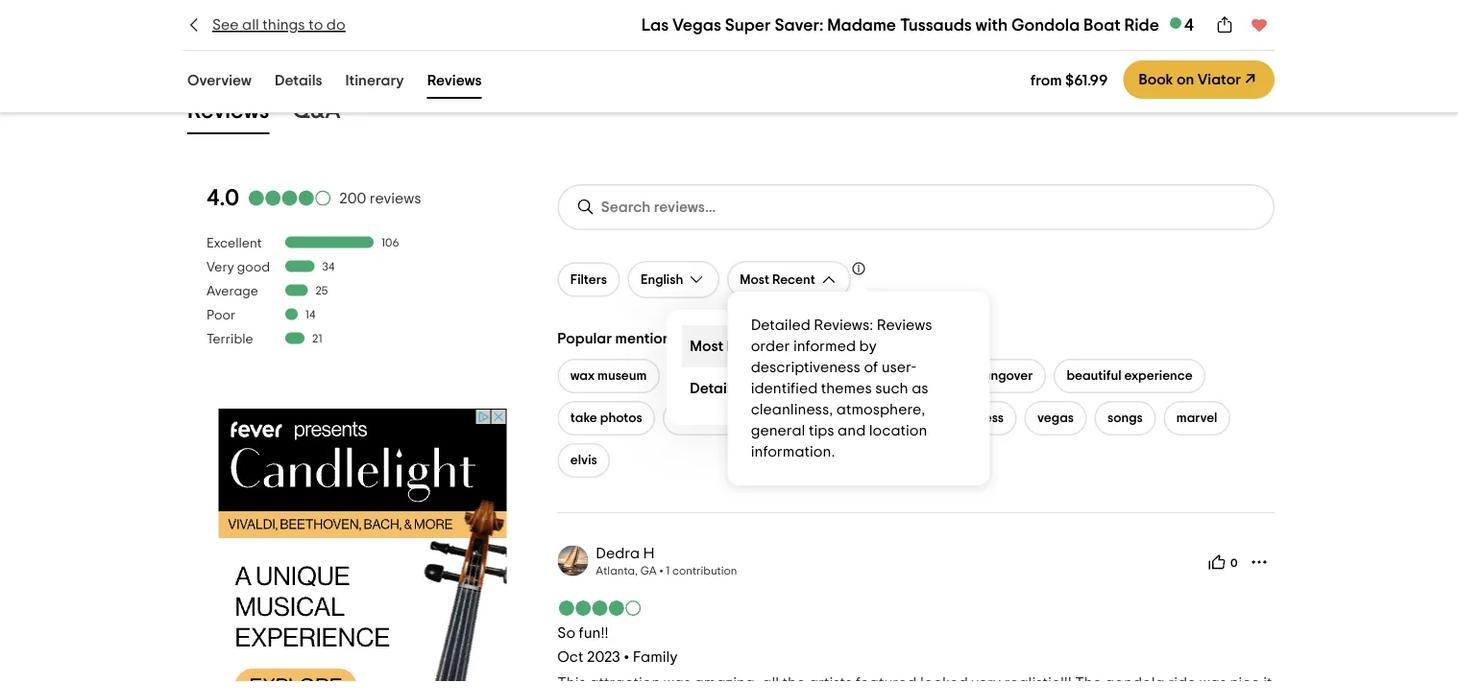 Task type: vqa. For each thing, say whether or not it's contained in the screenshot.


Task type: locate. For each thing, give the bounding box(es) containing it.
most inside popup button
[[740, 273, 769, 287]]

bucket
[[769, 412, 811, 425]]

atlanta,
[[596, 566, 638, 577]]

4.0 of 5 bubbles image
[[247, 190, 332, 206], [557, 601, 642, 616]]

wonderful package button
[[788, 359, 931, 394]]

1 vertical spatial most recent
[[690, 339, 776, 354]]

0 horizontal spatial of
[[701, 412, 713, 425]]

1 vertical spatial recent
[[727, 339, 776, 354]]

all
[[242, 17, 259, 33]]

0 vertical spatial recent
[[772, 273, 815, 287]]

wonderful
[[801, 370, 861, 383]]

1 vertical spatial 4.0 of 5 bubbles image
[[557, 601, 642, 616]]

reviews button down overview
[[183, 93, 273, 134]]

0 vertical spatial most
[[740, 273, 769, 287]]

detailed up order
[[751, 318, 811, 333]]

2 tab list from the top
[[160, 89, 1298, 138]]

0 vertical spatial 4.0 of 5 bubbles image
[[247, 190, 332, 206]]

Search search field
[[601, 198, 762, 216]]

popular
[[557, 331, 612, 346]]

cleanliness,
[[751, 402, 833, 418]]

detailed reviews: reviews order informed by descriptiveness of user- identified themes such as cleanliness, atmosphere, general tips and location information. tooltip
[[728, 284, 990, 486]]

most recent for most recent popup button
[[740, 273, 815, 287]]

take photos button
[[557, 401, 655, 436]]

photos
[[600, 412, 642, 425]]

most up order
[[740, 273, 769, 287]]

beautiful experience
[[1067, 370, 1193, 383]]

14
[[305, 310, 315, 321]]

0 vertical spatial detailed
[[751, 318, 811, 333]]

wax museum button
[[557, 359, 660, 394]]

1 horizontal spatial 4.0 of 5 bubbles image
[[557, 601, 642, 616]]

tab list containing overview
[[160, 63, 509, 103]]

0 vertical spatial most recent
[[740, 273, 815, 287]]

lots of fun button
[[663, 401, 748, 436]]

user-
[[882, 360, 916, 375]]

details button
[[271, 67, 326, 99]]

21
[[312, 334, 322, 345]]

search image
[[576, 198, 595, 217]]

reviews
[[370, 190, 421, 206]]

4.0
[[207, 187, 239, 210]]

likeness button
[[944, 401, 1017, 436]]

reviews button
[[423, 67, 486, 99], [183, 93, 273, 134]]

•
[[624, 650, 630, 665]]

most up venetian
[[690, 339, 723, 354]]

contribution
[[672, 566, 737, 577]]

most recent up venetian hotel button
[[690, 339, 776, 354]]

0 horizontal spatial detailed
[[690, 381, 749, 397]]

open options menu image
[[1250, 553, 1269, 572]]

average
[[207, 285, 258, 298]]

gondola
[[1011, 16, 1080, 34]]

reviews right itinerary
[[427, 73, 482, 88]]

0 vertical spatial of
[[864, 360, 878, 375]]

gondolier button
[[851, 401, 936, 436]]

so fun!! link
[[557, 626, 608, 641]]

200 reviews
[[339, 190, 421, 206]]

most recent for list box containing most recent
[[690, 339, 776, 354]]

of inside 'detailed reviews: reviews order informed by descriptiveness of user- identified themes such as cleanliness, atmosphere, general tips and location information.'
[[864, 360, 878, 375]]

of down by
[[864, 360, 878, 375]]

bucket list button
[[756, 401, 844, 436]]

detailed inside list box
[[690, 381, 749, 397]]

most recent
[[740, 273, 815, 287], [690, 339, 776, 354]]

detailed up fun
[[690, 381, 749, 397]]

4.0 of 5 bubbles image left 200
[[247, 190, 332, 206]]

filters button
[[557, 263, 620, 297]]

reviews up cleanliness,
[[752, 381, 807, 397]]

most recent up order
[[740, 273, 815, 287]]

most
[[740, 273, 769, 287], [690, 339, 723, 354]]

most recent inside popup button
[[740, 273, 815, 287]]

venetian
[[680, 370, 733, 383]]

atmosphere,
[[836, 402, 925, 418]]

1 vertical spatial of
[[701, 412, 713, 425]]

marvel
[[1177, 412, 1217, 425]]

overview button
[[183, 67, 256, 99]]

see all things to do link
[[183, 14, 345, 36]]

vegas
[[1038, 412, 1074, 425]]

songs button
[[1095, 401, 1156, 436]]

lots of fun
[[676, 412, 735, 425]]

recent up the hotel
[[727, 339, 776, 354]]

fun!!
[[579, 626, 608, 641]]

most inside list box
[[690, 339, 723, 354]]

remove from trip image
[[1250, 15, 1269, 35]]

0 horizontal spatial most
[[690, 339, 723, 354]]

english
[[641, 273, 683, 287]]

recent up reviews:
[[772, 273, 815, 287]]

and
[[838, 423, 866, 439]]

on
[[1177, 72, 1194, 87]]

book on viator
[[1139, 72, 1241, 87]]

reviews button right itinerary button
[[423, 67, 486, 99]]

vegas
[[672, 16, 721, 34]]

list box
[[667, 310, 851, 425]]

reviews up by
[[877, 318, 932, 333]]

1 vertical spatial most
[[690, 339, 723, 354]]

popular mentions
[[557, 331, 678, 346]]

recent
[[772, 273, 815, 287], [727, 339, 776, 354]]

1 horizontal spatial detailed
[[751, 318, 811, 333]]

detailed inside 'detailed reviews: reviews order informed by descriptiveness of user- identified themes such as cleanliness, atmosphere, general tips and location information.'
[[751, 318, 811, 333]]

dedra h image
[[557, 546, 588, 577]]

order
[[751, 339, 790, 354]]

4.0 of 5 bubbles image up fun!!
[[557, 601, 642, 616]]

the hangover
[[952, 370, 1033, 383]]

so fun!! oct 2023 • family
[[557, 626, 678, 665]]

of left fun
[[701, 412, 713, 425]]

very good
[[207, 261, 270, 274]]

see all things to do
[[212, 17, 345, 33]]

1 vertical spatial detailed
[[690, 381, 749, 397]]

1 tab list from the top
[[160, 63, 509, 103]]

list
[[814, 412, 831, 425]]

very
[[207, 261, 234, 274]]

reviews
[[427, 73, 482, 88], [187, 99, 269, 122], [877, 318, 932, 333], [752, 381, 807, 397]]

most recent inside list box
[[690, 339, 776, 354]]

1 horizontal spatial most
[[740, 273, 769, 287]]

hangover
[[975, 370, 1033, 383]]

themes
[[821, 381, 872, 397]]

reviews down the overview button
[[187, 99, 269, 122]]

hotel
[[736, 370, 767, 383]]

1 horizontal spatial of
[[864, 360, 878, 375]]

things
[[263, 17, 305, 33]]

tips
[[809, 423, 834, 439]]

the hangover button
[[939, 359, 1046, 394]]

tab list
[[160, 63, 509, 103], [160, 89, 1298, 138]]



Task type: describe. For each thing, give the bounding box(es) containing it.
q&a
[[292, 99, 340, 122]]

to
[[308, 17, 323, 33]]

detailed reviews: reviews order informed by descriptiveness of user- identified themes such as cleanliness, atmosphere, general tips and location information.
[[751, 318, 932, 460]]

itinerary button
[[342, 67, 408, 99]]

take photos
[[570, 412, 642, 425]]

general
[[751, 423, 805, 439]]

detailed reviews
[[690, 381, 807, 397]]

most for list box containing most recent
[[690, 339, 723, 354]]

vegas button
[[1025, 401, 1087, 436]]

from
[[1030, 73, 1062, 88]]

likeness
[[957, 412, 1004, 425]]

viator
[[1198, 72, 1241, 87]]

2023
[[587, 650, 620, 665]]

the
[[952, 370, 972, 383]]

venetian hotel
[[680, 370, 767, 383]]

share image
[[1215, 15, 1234, 35]]

madame
[[827, 16, 896, 34]]

q&a button
[[289, 93, 344, 134]]

by
[[859, 339, 877, 354]]

4
[[1184, 16, 1194, 34]]

gondolier
[[864, 412, 923, 425]]

ga
[[641, 566, 657, 577]]

0 horizontal spatial reviews button
[[183, 93, 273, 134]]

ride
[[1124, 16, 1159, 34]]

elvis
[[570, 454, 597, 468]]

dedra h link
[[596, 546, 655, 561]]

advertisement region
[[219, 409, 507, 683]]

$61.99
[[1065, 73, 1108, 88]]

dedra
[[596, 546, 640, 561]]

museum
[[598, 370, 647, 383]]

reviews inside 'detailed reviews: reviews order informed by descriptiveness of user- identified themes such as cleanliness, atmosphere, general tips and location information.'
[[877, 318, 932, 333]]

identified
[[751, 381, 818, 397]]

venetian hotel button
[[667, 359, 780, 394]]

106
[[381, 238, 399, 249]]

recent inside popup button
[[772, 273, 815, 287]]

most for most recent popup button
[[740, 273, 769, 287]]

0 horizontal spatial 4.0 of 5 bubbles image
[[247, 190, 332, 206]]

such
[[875, 381, 908, 397]]

wax museum
[[570, 370, 647, 383]]

details
[[275, 73, 322, 88]]

saver:
[[775, 16, 824, 34]]

of inside button
[[701, 412, 713, 425]]

songs
[[1108, 412, 1143, 425]]

lots
[[676, 412, 698, 425]]

with
[[976, 16, 1008, 34]]

informed
[[793, 339, 856, 354]]

oct
[[557, 650, 584, 665]]

poor
[[207, 309, 236, 322]]

super
[[725, 16, 771, 34]]

marvel button
[[1164, 401, 1230, 436]]

information.
[[751, 445, 835, 460]]

detailed for detailed reviews: reviews order informed by descriptiveness of user- identified themes such as cleanliness, atmosphere, general tips and location information.
[[751, 318, 811, 333]]

experience
[[1124, 370, 1193, 383]]

reviews:
[[814, 318, 873, 333]]

0
[[1230, 558, 1238, 570]]

h
[[643, 546, 655, 561]]

detailed for detailed reviews
[[690, 381, 749, 397]]

as
[[912, 381, 928, 397]]

1 horizontal spatial reviews button
[[423, 67, 486, 99]]

1
[[666, 566, 670, 577]]

tab list containing reviews
[[160, 89, 1298, 138]]

filter reviews element
[[207, 235, 519, 355]]

terrible
[[207, 333, 253, 346]]

good
[[237, 261, 270, 274]]

wonderful package
[[801, 370, 918, 383]]

so
[[557, 626, 575, 641]]

itinerary
[[345, 73, 404, 88]]

bucket list
[[769, 412, 831, 425]]

boat
[[1084, 16, 1121, 34]]

beautiful experience button
[[1054, 359, 1206, 394]]

34
[[322, 262, 335, 273]]

see
[[212, 17, 239, 33]]

book on viator link
[[1123, 61, 1275, 99]]

excellent
[[207, 237, 262, 250]]

elvis button
[[557, 444, 610, 478]]

200
[[339, 190, 366, 206]]

filters
[[570, 273, 607, 287]]

las
[[641, 16, 669, 34]]

take
[[570, 412, 597, 425]]

english button
[[628, 261, 719, 299]]

list box containing most recent
[[667, 310, 851, 425]]

book
[[1139, 72, 1173, 87]]

0 button
[[1202, 547, 1244, 578]]



